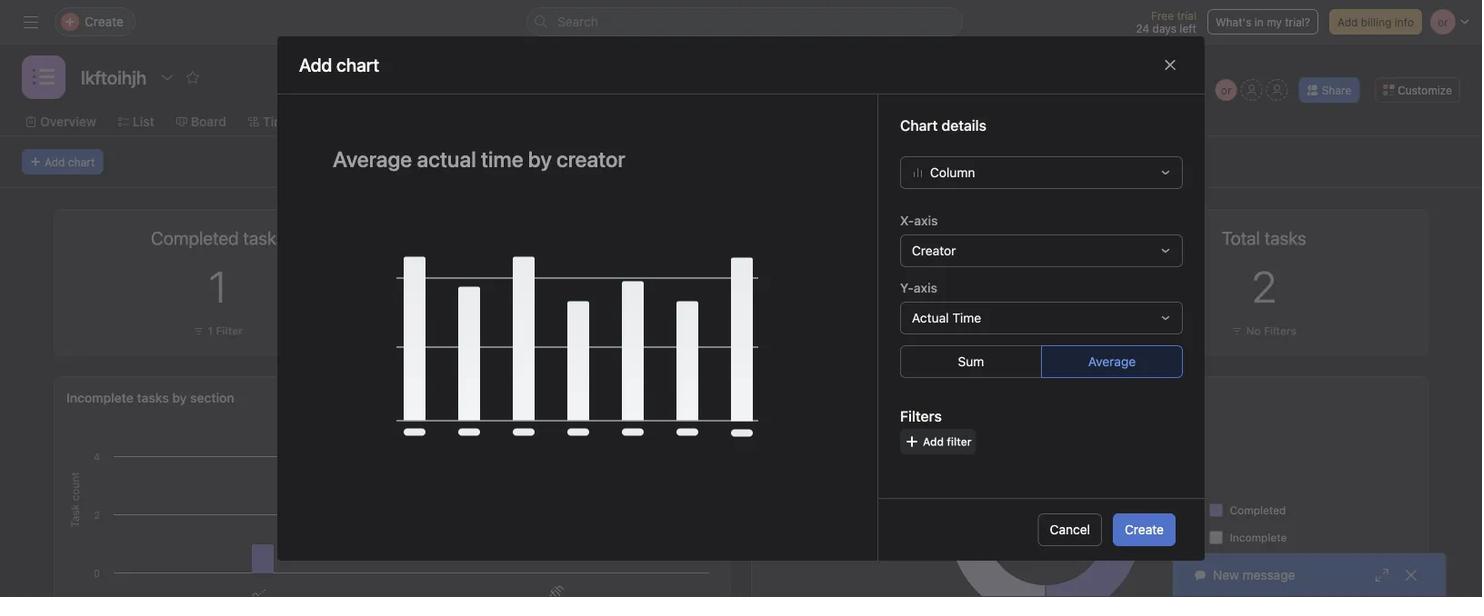 Task type: locate. For each thing, give the bounding box(es) containing it.
2 horizontal spatial add
[[1337, 15, 1358, 28]]

Sum radio
[[900, 346, 1042, 378]]

1 1 filter from the left
[[208, 325, 243, 337]]

by section
[[172, 391, 234, 406]]

tasks left by section
[[137, 391, 169, 406]]

info
[[1395, 15, 1414, 28]]

3 filter from the left
[[913, 325, 940, 337]]

board
[[191, 114, 226, 129]]

2 vertical spatial add
[[923, 436, 944, 448]]

tasks left by
[[797, 391, 829, 406]]

filters right no
[[1264, 325, 1297, 337]]

axis
[[914, 213, 938, 228], [914, 280, 937, 296]]

0 horizontal spatial 1 button
[[209, 260, 227, 312]]

1 horizontal spatial incomplete
[[1230, 531, 1287, 544]]

1 horizontal spatial close image
[[1404, 568, 1418, 583]]

list image
[[33, 66, 55, 88]]

filters down completion status
[[900, 408, 942, 425]]

0 vertical spatial axis
[[914, 213, 938, 228]]

new message
[[1213, 568, 1295, 583]]

axis for x-
[[914, 213, 938, 228]]

0 vertical spatial filters
[[1264, 325, 1297, 337]]

1 horizontal spatial filter
[[565, 325, 592, 337]]

days
[[1153, 22, 1177, 35]]

close image right "expand new message" image
[[1404, 568, 1418, 583]]

no
[[1246, 325, 1261, 337]]

1 horizontal spatial 1 filter button
[[537, 322, 596, 340]]

2
[[1252, 260, 1276, 312]]

add
[[1337, 15, 1358, 28], [45, 155, 65, 168], [923, 436, 944, 448]]

timeline
[[263, 114, 314, 129]]

3 1 filter from the left
[[905, 325, 940, 337]]

1 vertical spatial close image
[[1404, 568, 1418, 583]]

None text field
[[76, 61, 151, 94]]

1
[[209, 260, 227, 312], [557, 260, 576, 312], [208, 325, 213, 337], [556, 325, 562, 337], [905, 325, 910, 337]]

0 button
[[902, 260, 929, 312]]

actual time button
[[900, 302, 1183, 335]]

1 horizontal spatial 1 button
[[557, 260, 576, 312]]

incomplete
[[66, 391, 134, 406], [1230, 531, 1287, 544]]

0 vertical spatial close image
[[1163, 58, 1177, 72]]

1 vertical spatial axis
[[914, 280, 937, 296]]

tasks for incomplete
[[137, 391, 169, 406]]

1 horizontal spatial 1 filter
[[556, 325, 592, 337]]

1 filter button for 0
[[886, 322, 945, 340]]

incomplete tasks by section
[[66, 391, 234, 406]]

create button
[[1113, 514, 1176, 546]]

filter
[[216, 325, 243, 337], [565, 325, 592, 337], [913, 325, 940, 337]]

1 1 filter button from the left
[[189, 322, 247, 340]]

axis up actual
[[914, 280, 937, 296]]

Average actual time by creator text field
[[321, 138, 834, 180]]

3 1 filter button from the left
[[886, 322, 945, 340]]

add left "chart"
[[45, 155, 65, 168]]

in
[[1255, 15, 1264, 28]]

1 filter
[[208, 325, 243, 337], [556, 325, 592, 337], [905, 325, 940, 337]]

column button
[[900, 156, 1183, 189]]

0 horizontal spatial 1 filter
[[208, 325, 243, 337]]

0 horizontal spatial tasks
[[137, 391, 169, 406]]

1 filter for 0
[[905, 325, 940, 337]]

overdue tasks
[[858, 227, 973, 249]]

x-axis
[[900, 213, 938, 228]]

option group
[[900, 346, 1183, 378]]

1 filter from the left
[[216, 325, 243, 337]]

2 horizontal spatial filter
[[913, 325, 940, 337]]

axis up creator
[[914, 213, 938, 228]]

filters
[[1264, 325, 1297, 337], [900, 408, 942, 425]]

0 vertical spatial incomplete
[[66, 391, 134, 406]]

0 horizontal spatial 1 filter button
[[189, 322, 247, 340]]

add for add billing info
[[1337, 15, 1358, 28]]

add billing info button
[[1329, 9, 1422, 35]]

2 horizontal spatial 1 filter
[[905, 325, 940, 337]]

0 horizontal spatial filter
[[216, 325, 243, 337]]

0 horizontal spatial close image
[[1163, 58, 1177, 72]]

0 vertical spatial add
[[1337, 15, 1358, 28]]

1 tasks from the left
[[137, 391, 169, 406]]

1 vertical spatial filters
[[900, 408, 942, 425]]

filters inside button
[[1264, 325, 1297, 337]]

chart details
[[900, 117, 986, 134]]

tasks
[[137, 391, 169, 406], [797, 391, 829, 406]]

1 horizontal spatial add
[[923, 436, 944, 448]]

billing
[[1361, 15, 1392, 28]]

creator
[[912, 243, 956, 258]]

close image
[[1163, 58, 1177, 72], [1404, 568, 1418, 583]]

search button
[[526, 7, 963, 36]]

free
[[1151, 9, 1174, 22]]

1 filter button
[[189, 322, 247, 340], [537, 322, 596, 340], [886, 322, 945, 340]]

1 1 button from the left
[[209, 260, 227, 312]]

2 filter from the left
[[565, 325, 592, 337]]

0 horizontal spatial add
[[45, 155, 65, 168]]

add left billing
[[1337, 15, 1358, 28]]

2 1 button from the left
[[557, 260, 576, 312]]

1 vertical spatial incomplete
[[1230, 531, 1287, 544]]

2 horizontal spatial 1 filter button
[[886, 322, 945, 340]]

add left the filter in the right bottom of the page
[[923, 436, 944, 448]]

close image down days
[[1163, 58, 1177, 72]]

axis for y-
[[914, 280, 937, 296]]

or button
[[1215, 79, 1237, 101]]

0 horizontal spatial incomplete
[[66, 391, 134, 406]]

share
[[1322, 84, 1351, 96]]

creator button
[[900, 235, 1183, 267]]

1 horizontal spatial tasks
[[797, 391, 829, 406]]

add inside dropdown button
[[923, 436, 944, 448]]

1 vertical spatial add
[[45, 155, 65, 168]]

2 tasks from the left
[[797, 391, 829, 406]]

1 button
[[209, 260, 227, 312], [557, 260, 576, 312]]

by
[[832, 391, 846, 406]]

filter
[[947, 436, 972, 448]]

timeline link
[[248, 112, 314, 132]]

Average radio
[[1041, 346, 1183, 378]]

1 horizontal spatial filters
[[1264, 325, 1297, 337]]

column
[[930, 165, 975, 180]]



Task type: describe. For each thing, give the bounding box(es) containing it.
create
[[1125, 522, 1164, 537]]

search
[[557, 14, 598, 29]]

y-axis
[[900, 280, 937, 296]]

cancel
[[1050, 522, 1090, 537]]

1 filter for 1
[[208, 325, 243, 337]]

my
[[1267, 15, 1282, 28]]

add for add chart
[[45, 155, 65, 168]]

average
[[1088, 354, 1136, 369]]

add chart button
[[22, 149, 103, 175]]

add billing info
[[1337, 15, 1414, 28]]

actual
[[912, 311, 949, 326]]

option group containing sum
[[900, 346, 1183, 378]]

expand new message image
[[1375, 568, 1389, 583]]

incomplete for incomplete
[[1230, 531, 1287, 544]]

list
[[133, 114, 154, 129]]

chart
[[68, 155, 95, 168]]

add filter
[[923, 436, 972, 448]]

search list box
[[526, 7, 963, 36]]

completed tasks
[[151, 227, 285, 249]]

add to starred image
[[186, 70, 200, 85]]

total
[[764, 391, 793, 406]]

y-
[[900, 280, 914, 296]]

share button
[[1299, 77, 1360, 103]]

sum
[[958, 354, 984, 369]]

what's in my trial?
[[1216, 15, 1310, 28]]

tasks for total
[[797, 391, 829, 406]]

add filter button
[[900, 429, 976, 455]]

0 horizontal spatial filters
[[900, 408, 942, 425]]

2 button
[[1252, 260, 1276, 312]]

free trial 24 days left
[[1136, 9, 1196, 35]]

no filters
[[1246, 325, 1297, 337]]

completed
[[1230, 504, 1286, 517]]

list link
[[118, 112, 154, 132]]

completion status
[[850, 391, 958, 406]]

total tasks by completion status
[[764, 391, 958, 406]]

filter for 0
[[913, 325, 940, 337]]

left
[[1180, 22, 1196, 35]]

no filters button
[[1227, 322, 1301, 340]]

filter for 1
[[216, 325, 243, 337]]

time
[[952, 311, 981, 326]]

add for add filter
[[923, 436, 944, 448]]

board link
[[176, 112, 226, 132]]

what's
[[1216, 15, 1252, 28]]

overview
[[40, 114, 96, 129]]

trial
[[1177, 9, 1196, 22]]

cancel button
[[1038, 514, 1102, 546]]

incomplete for incomplete tasks by section
[[66, 391, 134, 406]]

trial?
[[1285, 15, 1310, 28]]

0
[[902, 260, 929, 312]]

add chart
[[299, 54, 379, 75]]

what's in my trial? button
[[1207, 9, 1318, 35]]

total tasks
[[1222, 227, 1306, 249]]

2 1 filter from the left
[[556, 325, 592, 337]]

x-
[[900, 213, 914, 228]]

1 filter button for 1
[[189, 322, 247, 340]]

actual time
[[912, 311, 981, 326]]

add chart
[[45, 155, 95, 168]]

or
[[1221, 84, 1232, 96]]

2 1 filter button from the left
[[537, 322, 596, 340]]

overview link
[[25, 112, 96, 132]]

24
[[1136, 22, 1149, 35]]



Task type: vqa. For each thing, say whether or not it's contained in the screenshot.
Image of a multicolored column chart in the Projects by portfolio button
no



